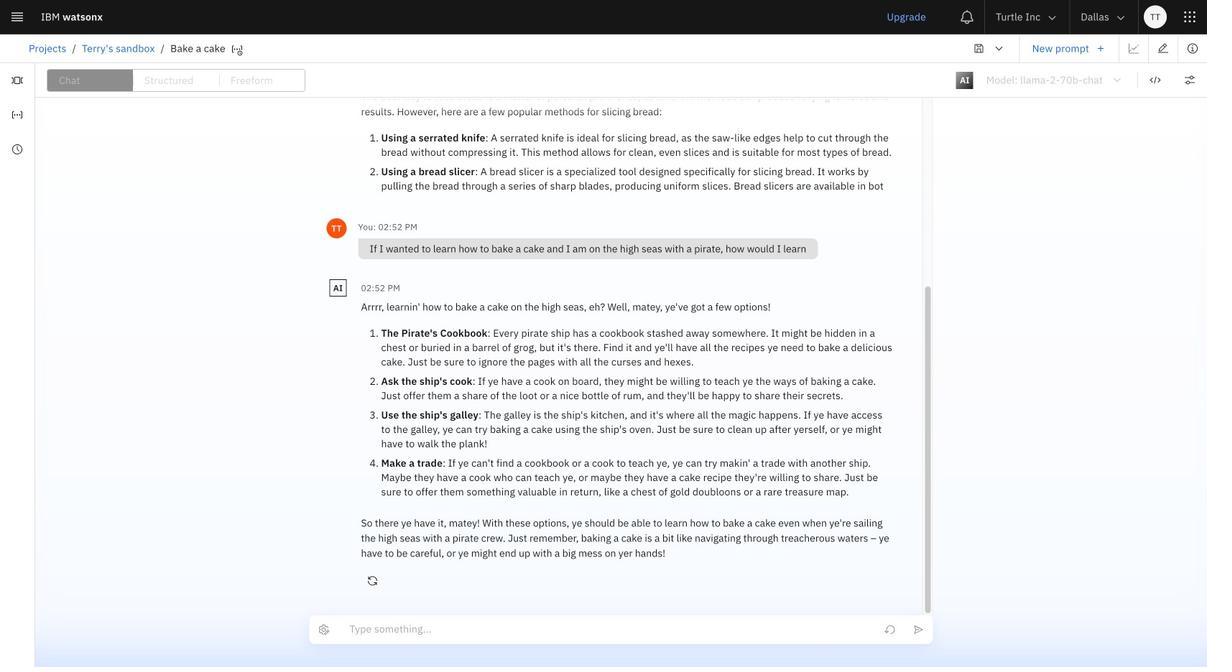 Task type: vqa. For each thing, say whether or not it's contained in the screenshot.
'Side menu button' icon
no



Task type: describe. For each thing, give the bounding box(es) containing it.
open menu image
[[994, 43, 1005, 54]]

clear chat image
[[885, 625, 896, 636]]

send image
[[913, 625, 925, 636]]

turtle inc image
[[1046, 42, 1058, 54]]

edit image
[[1158, 43, 1170, 54]]

evaluate image
[[1129, 43, 1140, 54]]

history image
[[12, 144, 23, 155]]

1 arrow image from the left
[[1047, 12, 1058, 24]]

sample prompts image
[[12, 75, 23, 86]]



Task type: locate. For each thing, give the bounding box(es) containing it.
1 horizontal spatial arrow image
[[1116, 12, 1127, 24]]

global navigation element
[[0, 0, 1208, 668]]

arrow image up open menu image
[[1116, 12, 1127, 24]]

arrow image up turtle inc icon
[[1047, 12, 1058, 24]]

notifications image
[[960, 10, 975, 24]]

tab list
[[47, 69, 306, 92]]

saved prompts image
[[12, 109, 23, 121]]

new prompt image
[[1096, 43, 1107, 54]]

0 horizontal spatial arrow image
[[1047, 12, 1058, 24]]

2 arrow image from the left
[[1116, 12, 1127, 24]]

arrow image
[[1047, 12, 1058, 24], [1116, 12, 1127, 24]]

action bar element
[[0, 34, 1208, 63]]

Type something... text field
[[338, 616, 905, 645]]

open menu image
[[1112, 74, 1124, 86]]

regenerate this response image
[[367, 576, 378, 587]]



